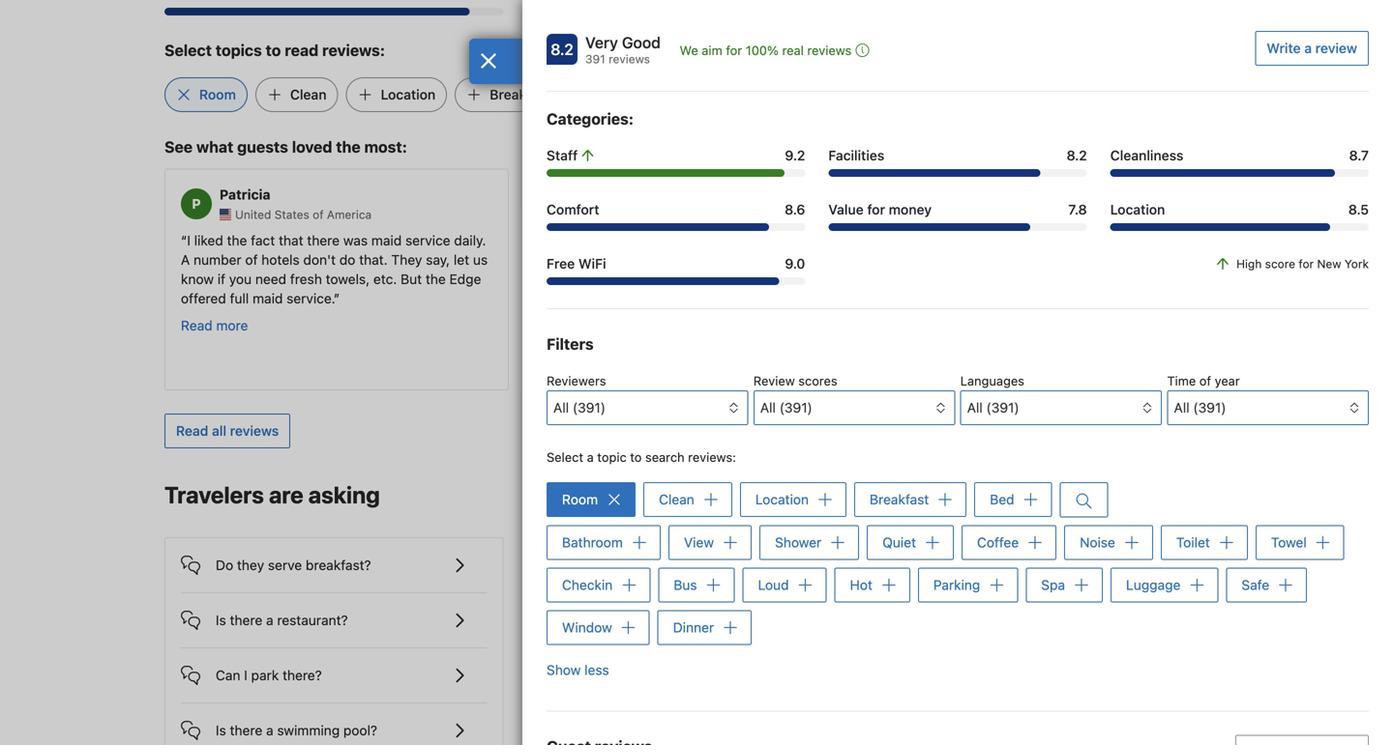 Task type: describe. For each thing, give the bounding box(es) containing it.
do they serve breakfast? button
[[181, 539, 487, 577]]

is there a spa? button
[[543, 539, 850, 577]]

filters
[[547, 335, 594, 354]]

the right loved
[[336, 138, 361, 156]]

1 vertical spatial clean
[[659, 492, 694, 508]]

we inside button
[[680, 43, 698, 58]]

property
[[640, 666, 694, 682]]

real
[[782, 43, 804, 58]]

3 united from the left
[[955, 208, 991, 221]]

many
[[709, 252, 743, 268]]

is there a restaurant? button
[[181, 594, 487, 633]]

when
[[637, 613, 670, 629]]

read more button for i found it very conveniently located to yankee stadium, the cloisters and many delicious restaurants.
[[541, 297, 608, 316]]

helpful,
[[901, 271, 947, 287]]

all (391) for review scores
[[760, 400, 812, 416]]

us
[[473, 252, 488, 268]]

do inside " i liked the fact that there was maid service daily. a number of hotels don't do that.  they say, let us know if you need fresh towels, etc.  but the edge offered full maid service.
[[339, 252, 355, 268]]

bathroom
[[562, 535, 623, 551]]

for left new
[[1299, 257, 1314, 271]]

america for there
[[327, 208, 372, 221]]

i inside everything was wonderful. the staff was amazing. luis, dominic and eric were very helpful, professional and very informative. we liked it so much we reserved it for thanksgiving weekend. i would recommend this hotel to anyone. loved it.
[[964, 310, 967, 326]]

travelers are asking
[[164, 482, 380, 509]]

is for is there a spa?
[[578, 558, 589, 574]]

reviews inside we aim for 100% real reviews button
[[807, 43, 852, 58]]

2 vertical spatial read
[[176, 423, 208, 439]]

hotel
[[1116, 310, 1148, 326]]

categories:
[[547, 110, 634, 128]]

all (391) button for review scores
[[753, 391, 955, 426]]

391
[[585, 52, 605, 66]]

" for restaurants.
[[614, 271, 620, 287]]

much
[[964, 291, 998, 307]]

reviews inside very good 391 reviews
[[609, 52, 650, 66]]

reviews inside read all reviews button
[[230, 423, 279, 439]]

of for united states of america image for patricia
[[313, 208, 324, 221]]

coviello
[[579, 187, 633, 203]]

all
[[212, 423, 226, 439]]

checkin
[[562, 577, 613, 593]]

review
[[1315, 40, 1357, 56]]

read for " i liked the fact that there was maid service daily. a number of hotels don't do that.  they say, let us know if you need fresh towels, etc.  but the edge offered full maid service.
[[181, 318, 213, 334]]

for right value on the top of the page
[[867, 202, 885, 218]]

there inside " i liked the fact that there was maid service daily. a number of hotels don't do that.  they say, let us know if you need fresh towels, etc.  but the edge offered full maid service.
[[307, 233, 340, 248]]

pay?
[[701, 613, 730, 629]]

free wifi
[[547, 256, 606, 272]]

select topics to read reviews:
[[164, 41, 385, 59]]

0 vertical spatial maid
[[371, 233, 402, 248]]

write
[[1267, 40, 1301, 56]]

most:
[[364, 138, 407, 156]]

1 horizontal spatial it
[[933, 291, 941, 307]]

a left spa?
[[629, 558, 636, 574]]

professional
[[951, 271, 1027, 287]]

2 horizontal spatial very
[[1136, 252, 1163, 268]]

patricia
[[220, 187, 271, 203]]

guests
[[237, 138, 288, 156]]

you
[[229, 271, 252, 287]]

dominic
[[994, 252, 1045, 268]]

don't
[[303, 252, 336, 268]]

0 vertical spatial 8.2
[[551, 40, 574, 59]]

travelers
[[164, 482, 264, 509]]

all (391) button for reviewers
[[547, 391, 748, 426]]

recommend
[[1012, 310, 1086, 326]]

liked inside everything was wonderful. the staff was amazing. luis, dominic and eric were very helpful, professional and very informative. we liked it so much we reserved it for thanksgiving weekend. i would recommend this hotel to anyone. loved it.
[[901, 291, 930, 307]]

can
[[216, 668, 240, 684]]

of for united states of america image for coviello
[[672, 208, 684, 221]]

more for " i found it very conveniently located to yankee stadium, the cloisters and many delicious restaurants.
[[576, 298, 608, 314]]

america for located
[[687, 208, 732, 221]]

show less button
[[547, 653, 609, 688]]

shower
[[775, 535, 822, 551]]

all (391) button for languages
[[960, 391, 1162, 426]]

and up reserved
[[1031, 271, 1054, 287]]

asking
[[308, 482, 380, 509]]

a right ask
[[1039, 695, 1047, 711]]

how and when do i pay? button
[[543, 594, 850, 633]]

1 horizontal spatial free wifi 9.0 meter
[[547, 278, 805, 285]]

a inside 'button'
[[266, 613, 273, 629]]

full
[[230, 291, 249, 307]]

breakfast?
[[306, 558, 371, 574]]

p
[[192, 196, 201, 212]]

daily.
[[454, 233, 486, 248]]

1 vertical spatial breakfast
[[870, 492, 929, 508]]

and inside button
[[610, 613, 633, 629]]

and inside "" i found it very conveniently located to yankee stadium, the cloisters and many delicious restaurants."
[[682, 252, 705, 268]]

2 vertical spatial very
[[1057, 271, 1084, 287]]

is for is there a swimming pool?
[[216, 723, 226, 739]]

that.
[[359, 252, 388, 268]]

fact
[[251, 233, 275, 248]]

and left the eric
[[1048, 252, 1071, 268]]

everything was wonderful. the staff was amazing. luis, dominic and eric were very helpful, professional and very informative. we liked it so much we reserved it for thanksgiving weekend. i would recommend this hotel to anyone. loved it.
[[901, 233, 1197, 345]]

found
[[554, 233, 590, 248]]

write a review button
[[1255, 31, 1369, 66]]

free
[[547, 256, 575, 272]]

noise
[[1080, 535, 1115, 551]]

close image
[[480, 53, 497, 69]]

all (391) button for time of year
[[1167, 391, 1369, 426]]

9.0
[[785, 256, 805, 272]]

if
[[217, 271, 225, 287]]

ask a question
[[1012, 695, 1106, 711]]

facilities 8.2 meter
[[828, 169, 1087, 177]]

the inside "" i found it very conveniently located to yankee stadium, the cloisters and many delicious restaurants."
[[600, 252, 620, 268]]

hot
[[850, 577, 873, 593]]

3 states from the left
[[994, 208, 1029, 221]]

review categories element
[[547, 107, 634, 131]]

staff
[[1103, 233, 1131, 248]]

high
[[1236, 257, 1262, 271]]

is there a swimming pool? button
[[181, 704, 487, 743]]

parking
[[933, 577, 980, 593]]

loved
[[953, 329, 991, 345]]

united states of america image for coviello
[[579, 209, 591, 220]]

i for " i found it very conveniently located to yankee stadium, the cloisters and many delicious restaurants.
[[547, 233, 550, 248]]

i for " i liked the fact that there was maid service daily. a number of hotels don't do that.  they say, let us know if you need fresh towels, etc.  but the edge offered full maid service.
[[187, 233, 190, 248]]

luis,
[[961, 252, 990, 268]]

location 8.5 meter
[[1110, 223, 1369, 231]]

select for select topics to read reviews:
[[164, 41, 212, 59]]

read all reviews
[[176, 423, 279, 439]]

(391) for reviewers
[[573, 400, 606, 416]]

there for is there a restaurant?
[[230, 613, 262, 629]]

let
[[454, 252, 469, 268]]

very good 391 reviews
[[585, 33, 661, 66]]

it inside "" i found it very conveniently located to yankee stadium, the cloisters and many delicious restaurants."
[[594, 233, 602, 248]]

reviewers
[[547, 374, 606, 388]]

united states of america for conveniently
[[595, 208, 732, 221]]

8.7
[[1349, 148, 1369, 163]]

0 vertical spatial free wifi 9.0 meter
[[164, 8, 504, 15]]

read more for " i liked the fact that there was maid service daily. a number of hotels don't do that.  they say, let us know if you need fresh towels, etc.  but the edge offered full maid service.
[[181, 318, 248, 334]]

topics
[[216, 41, 262, 59]]

number
[[194, 252, 241, 268]]

etc.
[[373, 271, 397, 287]]

select a topic to search reviews:
[[547, 450, 736, 465]]

read more for " i found it very conveniently located to yankee stadium, the cloisters and many delicious restaurants.
[[541, 298, 608, 314]]

0 vertical spatial location
[[381, 86, 436, 102]]

we aim for 100% real reviews
[[680, 43, 852, 58]]

the
[[1075, 233, 1099, 248]]

all (391) for reviewers
[[553, 400, 606, 416]]

cloisters
[[624, 252, 678, 268]]

dinner
[[673, 620, 714, 636]]

everything
[[907, 233, 973, 248]]

0 horizontal spatial room
[[199, 86, 236, 102]]

say,
[[426, 252, 450, 268]]

stadium,
[[541, 252, 596, 268]]

of for united states of america icon
[[1032, 208, 1043, 221]]

how and when do i pay?
[[578, 613, 730, 629]]

all for time of year
[[1174, 400, 1190, 416]]

united states of america image for patricia
[[220, 209, 231, 220]]



Task type: vqa. For each thing, say whether or not it's contained in the screenshot.


Task type: locate. For each thing, give the bounding box(es) containing it.
1 horizontal spatial united
[[595, 208, 631, 221]]

to inside everything was wonderful. the staff was amazing. luis, dominic and eric were very helpful, professional and very informative. we liked it so much we reserved it for thanksgiving weekend. i would recommend this hotel to anyone. loved it.
[[1151, 310, 1164, 326]]

0 horizontal spatial reviews:
[[322, 41, 385, 59]]

0 horizontal spatial 8.2
[[551, 40, 574, 59]]

good
[[622, 33, 661, 52]]

read more button
[[541, 297, 608, 316], [181, 316, 248, 336]]

so
[[945, 291, 960, 307]]

serve
[[268, 558, 302, 574]]

free wifi 9.0 meter
[[164, 8, 504, 15], [547, 278, 805, 285]]

united down "patricia"
[[235, 208, 271, 221]]

2 horizontal spatial america
[[1047, 208, 1091, 221]]

was
[[343, 233, 368, 248], [977, 233, 1001, 248], [1135, 233, 1159, 248]]

very inside "" i found it very conveniently located to yankee stadium, the cloisters and many delicious restaurants."
[[605, 233, 632, 248]]

liked
[[194, 233, 223, 248], [901, 291, 930, 307]]

1 " from the left
[[181, 233, 187, 248]]

all (391) button up 'select a topic to search reviews:'
[[547, 391, 748, 426]]

select left the topic
[[547, 450, 583, 465]]

this up smoking
[[614, 666, 637, 682]]

1 vertical spatial this
[[614, 666, 637, 682]]

smoking
[[578, 685, 631, 701]]

all down time
[[1174, 400, 1190, 416]]

reviews down the good
[[609, 52, 650, 66]]

1 vertical spatial is
[[216, 613, 226, 629]]

there for is there a swimming pool?
[[230, 723, 262, 739]]

it left so at right top
[[933, 291, 941, 307]]

1 vertical spatial room
[[562, 492, 598, 508]]

0 horizontal spatial "
[[181, 233, 187, 248]]

room up bathroom
[[562, 492, 598, 508]]

states for that
[[274, 208, 309, 221]]

need
[[255, 271, 286, 287]]

toilet
[[1176, 535, 1210, 551]]

0 horizontal spatial states
[[274, 208, 309, 221]]

" down towels,
[[334, 291, 340, 307]]

more down full
[[216, 318, 248, 334]]

0 vertical spatial is
[[578, 558, 589, 574]]

is there a swimming pool?
[[216, 723, 377, 739]]

liked up number
[[194, 233, 223, 248]]

more for " i liked the fact that there was maid service daily. a number of hotels don't do that.  they say, let us know if you need fresh towels, etc.  but the edge offered full maid service.
[[216, 318, 248, 334]]

1 horizontal spatial reviews:
[[688, 450, 736, 465]]

2 all (391) button from the left
[[753, 391, 955, 426]]

there inside 'button'
[[230, 613, 262, 629]]

1 horizontal spatial 8.2
[[1067, 148, 1087, 163]]

1 horizontal spatial america
[[687, 208, 732, 221]]

to down the thanksgiving
[[1151, 310, 1164, 326]]

i inside button
[[694, 613, 697, 629]]

reviews right real
[[807, 43, 852, 58]]

more down restaurants.
[[576, 298, 608, 314]]

read
[[285, 41, 318, 59]]

1 united states of america image from the left
[[220, 209, 231, 220]]

1 horizontal spatial do
[[674, 613, 690, 629]]

location up shower
[[755, 492, 809, 508]]

there?
[[283, 668, 322, 684]]

states up comfort 8.6 meter
[[634, 208, 669, 221]]

less
[[585, 663, 609, 678]]

1 states from the left
[[274, 208, 309, 221]]

0 vertical spatial we
[[680, 43, 698, 58]]

yankee
[[785, 233, 829, 248]]

pool?
[[343, 723, 377, 739]]

this inside does this property have non- smoking rooms?
[[614, 666, 637, 682]]

what
[[196, 138, 234, 156]]

all (391) button down "languages"
[[960, 391, 1162, 426]]

restaurant?
[[277, 613, 348, 629]]

united states of america for that
[[235, 208, 372, 221]]

a left the topic
[[587, 450, 594, 465]]

i inside "" i found it very conveniently located to yankee stadium, the cloisters and many delicious restaurants."
[[547, 233, 550, 248]]

0 vertical spatial select
[[164, 41, 212, 59]]

i up 'a'
[[187, 233, 190, 248]]

1 was from the left
[[343, 233, 368, 248]]

1 horizontal spatial select
[[547, 450, 583, 465]]

a right write
[[1304, 40, 1312, 56]]

(391) down review scores
[[779, 400, 812, 416]]

0 vertical spatial "
[[614, 271, 620, 287]]

1 horizontal spatial room
[[562, 492, 598, 508]]

0 horizontal spatial united states of america image
[[220, 209, 231, 220]]

1 vertical spatial very
[[1136, 252, 1163, 268]]

how
[[578, 613, 606, 629]]

2 all (391) from the left
[[760, 400, 812, 416]]

value for money
[[828, 202, 932, 218]]

1 vertical spatial we
[[1165, 271, 1185, 287]]

we
[[1002, 291, 1020, 307]]

of up don't
[[313, 208, 324, 221]]

to left 'read'
[[266, 41, 281, 59]]

2 (391) from the left
[[779, 400, 812, 416]]

1 vertical spatial maid
[[253, 291, 283, 307]]

" inside "" i found it very conveniently located to yankee stadium, the cloisters and many delicious restaurants."
[[541, 233, 547, 248]]

this is a carousel with rotating slides. it displays featured reviews of the property. use the next and previous buttons to navigate. region
[[149, 161, 1244, 398]]

united for fact
[[235, 208, 271, 221]]

very down the eric
[[1057, 271, 1084, 287]]

bed up review categories element
[[605, 86, 630, 102]]

3 (391) from the left
[[986, 400, 1019, 416]]

all down "languages"
[[967, 400, 983, 416]]

3 all (391) from the left
[[967, 400, 1019, 416]]

1 vertical spatial read more
[[181, 318, 248, 334]]

review
[[753, 374, 795, 388]]

states up wonderful.
[[994, 208, 1029, 221]]

1 horizontal spatial read more button
[[541, 297, 608, 316]]

0 vertical spatial very
[[605, 233, 632, 248]]

to up delicious
[[768, 233, 781, 248]]

1 vertical spatial select
[[547, 450, 583, 465]]

a left restaurant?
[[266, 613, 273, 629]]

is there a spa?
[[578, 558, 669, 574]]

coffee
[[977, 535, 1019, 551]]

room down topics
[[199, 86, 236, 102]]

does this property have non- smoking rooms?
[[578, 666, 760, 701]]

0 horizontal spatial reviews
[[230, 423, 279, 439]]

(391) for languages
[[986, 400, 1019, 416]]

0 horizontal spatial very
[[605, 233, 632, 248]]

0 vertical spatial bed
[[605, 86, 630, 102]]

1 horizontal spatial location
[[755, 492, 809, 508]]

2 horizontal spatial was
[[1135, 233, 1159, 248]]

they
[[237, 558, 264, 574]]

and
[[682, 252, 705, 268], [1048, 252, 1071, 268], [1031, 271, 1054, 287], [610, 613, 633, 629]]

was up that.
[[343, 233, 368, 248]]

0 vertical spatial clean
[[290, 86, 327, 102]]

there down they
[[230, 613, 262, 629]]

for down informative.
[[1093, 291, 1111, 307]]

reserved
[[1023, 291, 1078, 307]]

1 all (391) from the left
[[553, 400, 606, 416]]

united states of america up comfort 8.6 meter
[[595, 208, 732, 221]]

that
[[279, 233, 303, 248]]

" inside " i liked the fact that there was maid service daily. a number of hotels don't do that.  they say, let us know if you need fresh towels, etc.  but the edge offered full maid service.
[[181, 233, 187, 248]]

of inside the filter reviews region
[[1199, 374, 1211, 388]]

there for is there a spa?
[[592, 558, 625, 574]]

breakfast down close image
[[490, 86, 551, 102]]

all down review
[[760, 400, 776, 416]]

free wifi 9.0 meter up 'read'
[[164, 8, 504, 15]]

do right when at the bottom of the page
[[674, 613, 690, 629]]

but
[[401, 271, 422, 287]]

1 vertical spatial reviews:
[[688, 450, 736, 465]]

1 horizontal spatial states
[[634, 208, 669, 221]]

all (391) for languages
[[967, 400, 1019, 416]]

all (391)
[[553, 400, 606, 416], [760, 400, 812, 416], [967, 400, 1019, 416], [1174, 400, 1226, 416]]

there down bathroom
[[592, 558, 625, 574]]

2 horizontal spatial location
[[1110, 202, 1165, 218]]

1 horizontal spatial reviews
[[609, 52, 650, 66]]

to inside "" i found it very conveniently located to yankee stadium, the cloisters and many delicious restaurants."
[[768, 233, 781, 248]]

1 vertical spatial free wifi 9.0 meter
[[547, 278, 805, 285]]

0 vertical spatial room
[[199, 86, 236, 102]]

0 vertical spatial breakfast
[[490, 86, 551, 102]]

service.
[[287, 291, 334, 307]]

can i park there? button
[[181, 649, 487, 688]]

do inside how and when do i pay? button
[[674, 613, 690, 629]]

0 horizontal spatial liked
[[194, 233, 223, 248]]

0 horizontal spatial united states of america
[[235, 208, 372, 221]]

2 horizontal spatial united states of america
[[955, 208, 1091, 221]]

i inside " i liked the fact that there was maid service daily. a number of hotels don't do that.  they say, let us know if you need fresh towels, etc.  but the edge offered full maid service.
[[187, 233, 190, 248]]

0 horizontal spatial read more button
[[181, 316, 248, 336]]

0 vertical spatial do
[[339, 252, 355, 268]]

4 all from the left
[[1174, 400, 1190, 416]]

(391) down "languages"
[[986, 400, 1019, 416]]

very
[[605, 233, 632, 248], [1136, 252, 1163, 268], [1057, 271, 1084, 287]]

and right how
[[610, 613, 633, 629]]

america up comfort 8.6 meter
[[687, 208, 732, 221]]

select for select a topic to search reviews:
[[547, 450, 583, 465]]

is there a restaurant?
[[216, 613, 348, 629]]

4 (391) from the left
[[1193, 400, 1226, 416]]

0 horizontal spatial more
[[216, 318, 248, 334]]

1 horizontal spatial united states of america image
[[579, 209, 591, 220]]

they
[[391, 252, 422, 268]]

the left fact
[[227, 233, 247, 248]]

see
[[164, 138, 193, 156]]

hotels
[[261, 252, 300, 268]]

park
[[251, 668, 279, 684]]

united up the value for money 7.8 meter
[[955, 208, 991, 221]]

was inside " i liked the fact that there was maid service daily. a number of hotels don't do that.  they say, let us know if you need fresh towels, etc.  but the edge offered full maid service.
[[343, 233, 368, 248]]

wonderful.
[[1005, 233, 1071, 248]]

(391) for review scores
[[779, 400, 812, 416]]

0 vertical spatial more
[[576, 298, 608, 314]]

3 united states of america from the left
[[955, 208, 1091, 221]]

1 horizontal spatial bed
[[990, 492, 1014, 508]]

the down "say,"
[[426, 271, 446, 287]]

i left found
[[547, 233, 550, 248]]

united states of america image down the "coviello"
[[579, 209, 591, 220]]

free wifi 9.0 meter down cloisters
[[547, 278, 805, 285]]

2 " from the left
[[541, 233, 547, 248]]

2 united states of america image from the left
[[579, 209, 591, 220]]

(391) down time of year
[[1193, 400, 1226, 416]]

united
[[235, 208, 271, 221], [595, 208, 631, 221], [955, 208, 991, 221]]

3 america from the left
[[1047, 208, 1091, 221]]

1 united states of america from the left
[[235, 208, 372, 221]]

0 vertical spatial read
[[541, 298, 572, 314]]

of inside " i liked the fact that there was maid service daily. a number of hotels don't do that.  they say, let us know if you need fresh towels, etc.  but the edge offered full maid service.
[[245, 252, 258, 268]]

" right wifi at the top of page
[[614, 271, 620, 287]]

for inside button
[[726, 43, 742, 58]]

location up most:
[[381, 86, 436, 102]]

america up that.
[[327, 208, 372, 221]]

8.6
[[785, 202, 805, 218]]

it up wifi at the top of page
[[594, 233, 602, 248]]

united states of america image
[[220, 209, 231, 220], [579, 209, 591, 220]]

2 united states of america from the left
[[595, 208, 732, 221]]

comfort 8.6 meter
[[547, 223, 805, 231]]

1 horizontal spatial liked
[[901, 291, 930, 307]]

i right can
[[244, 668, 248, 684]]

it right reserved
[[1082, 291, 1090, 307]]

year
[[1215, 374, 1240, 388]]

towels,
[[326, 271, 370, 287]]

3 was from the left
[[1135, 233, 1159, 248]]

2 horizontal spatial united
[[955, 208, 991, 221]]

delicious
[[746, 252, 802, 268]]

all (391) down the reviewers
[[553, 400, 606, 416]]

" i found it very conveniently located to yankee stadium, the cloisters and many delicious restaurants.
[[541, 233, 829, 287]]

united states of america up that
[[235, 208, 372, 221]]

" for " i liked the fact that there was maid service daily. a number of hotels don't do that.  they say, let us know if you need fresh towels, etc.  but the edge offered full maid service.
[[181, 233, 187, 248]]

0 horizontal spatial read more
[[181, 318, 248, 334]]

comfort
[[547, 202, 599, 218]]

time of year
[[1167, 374, 1240, 388]]

all (391) button down scores
[[753, 391, 955, 426]]

3 all (391) button from the left
[[960, 391, 1162, 426]]

read more button for i liked the fact that there was maid service daily. a number of hotels don't do that.  they say, let us know if you need fresh towels, etc.  but the edge offered full maid service.
[[181, 316, 248, 336]]

1 horizontal spatial "
[[541, 233, 547, 248]]

of up wonderful.
[[1032, 208, 1043, 221]]

0 horizontal spatial it
[[594, 233, 602, 248]]

2 all from the left
[[760, 400, 776, 416]]

filter reviews region
[[547, 333, 1369, 426]]

2 horizontal spatial states
[[994, 208, 1029, 221]]

all for reviewers
[[553, 400, 569, 416]]

ask
[[1012, 695, 1036, 711]]

1 horizontal spatial we
[[1165, 271, 1185, 287]]

0 horizontal spatial breakfast
[[490, 86, 551, 102]]

"
[[614, 271, 620, 287], [334, 291, 340, 307]]

0 vertical spatial read more
[[541, 298, 608, 314]]

safe
[[1242, 577, 1269, 593]]

we inside everything was wonderful. the staff was amazing. luis, dominic and eric were very helpful, professional and very informative. we liked it so much we reserved it for thanksgiving weekend. i would recommend this hotel to anyone. loved it.
[[1165, 271, 1185, 287]]

9.2
[[785, 148, 805, 163]]

is up checkin
[[578, 558, 589, 574]]

anyone.
[[901, 329, 950, 345]]

bed up coffee
[[990, 492, 1014, 508]]

reviews: right the search
[[688, 450, 736, 465]]

1 (391) from the left
[[573, 400, 606, 416]]

0 horizontal spatial location
[[381, 86, 436, 102]]

4 all (391) button from the left
[[1167, 391, 1369, 426]]

window
[[562, 620, 612, 636]]

there
[[307, 233, 340, 248], [592, 558, 625, 574], [230, 613, 262, 629], [230, 723, 262, 739]]

maid down need
[[253, 291, 283, 307]]

1 all from the left
[[553, 400, 569, 416]]

scores
[[798, 374, 837, 388]]

staff 9.2 meter
[[547, 169, 805, 177]]

states up that
[[274, 208, 309, 221]]

1 all (391) button from the left
[[547, 391, 748, 426]]

very up wifi at the top of page
[[605, 233, 632, 248]]

america up the
[[1047, 208, 1091, 221]]

of left year
[[1199, 374, 1211, 388]]

know
[[181, 271, 214, 287]]

read down restaurants.
[[541, 298, 572, 314]]

all (391) for time of year
[[1174, 400, 1226, 416]]

united states of america up wonderful.
[[955, 208, 1091, 221]]

(391) down the reviewers
[[573, 400, 606, 416]]

a
[[181, 252, 190, 268]]

1 horizontal spatial maid
[[371, 233, 402, 248]]

would
[[971, 310, 1008, 326]]

2 horizontal spatial reviews
[[807, 43, 852, 58]]

1 vertical spatial "
[[334, 291, 340, 307]]

1 horizontal spatial "
[[614, 271, 620, 287]]

there down can
[[230, 723, 262, 739]]

clean down 'read'
[[290, 86, 327, 102]]

states for conveniently
[[634, 208, 669, 221]]

2 united from the left
[[595, 208, 631, 221]]

maid up that.
[[371, 233, 402, 248]]

read more down restaurants.
[[541, 298, 608, 314]]

we left aim
[[680, 43, 698, 58]]

loud
[[758, 577, 789, 593]]

1 horizontal spatial breakfast
[[870, 492, 929, 508]]

1 vertical spatial bed
[[990, 492, 1014, 508]]

was up the "luis,"
[[977, 233, 1001, 248]]

(391) for time of year
[[1193, 400, 1226, 416]]

to right the topic
[[630, 450, 642, 465]]

1 horizontal spatial this
[[1090, 310, 1113, 326]]

ask a question button
[[1000, 686, 1118, 721]]

show less
[[547, 663, 609, 678]]

it.
[[994, 329, 1004, 345]]

1 vertical spatial 8.2
[[1067, 148, 1087, 163]]

united down the "coviello"
[[595, 208, 631, 221]]

read more button down the offered
[[181, 316, 248, 336]]

united for very
[[595, 208, 631, 221]]

this inside everything was wonderful. the staff was amazing. luis, dominic and eric were very helpful, professional and very informative. we liked it so much we reserved it for thanksgiving weekend. i would recommend this hotel to anyone. loved it.
[[1090, 310, 1113, 326]]

0 horizontal spatial do
[[339, 252, 355, 268]]

i inside button
[[244, 668, 248, 684]]

topic
[[597, 450, 627, 465]]

all for languages
[[967, 400, 983, 416]]

there up don't
[[307, 233, 340, 248]]

united states of america image
[[939, 209, 951, 220]]

1 vertical spatial do
[[674, 613, 690, 629]]

2 america from the left
[[687, 208, 732, 221]]

" for don't
[[334, 291, 340, 307]]

1 america from the left
[[327, 208, 372, 221]]

1 united from the left
[[235, 208, 271, 221]]

0 vertical spatial reviews:
[[322, 41, 385, 59]]

1 vertical spatial more
[[216, 318, 248, 334]]

location
[[381, 86, 436, 102], [1110, 202, 1165, 218], [755, 492, 809, 508]]

0 vertical spatial this
[[1090, 310, 1113, 326]]

0 horizontal spatial bed
[[605, 86, 630, 102]]

is inside 'button'
[[216, 613, 226, 629]]

quiet
[[882, 535, 916, 551]]

scored 8.2 element
[[547, 34, 578, 65]]

edge
[[449, 271, 481, 287]]

" left found
[[541, 233, 547, 248]]

2 states from the left
[[634, 208, 669, 221]]

service
[[405, 233, 450, 248]]

very up informative.
[[1136, 252, 1163, 268]]

1 vertical spatial location
[[1110, 202, 1165, 218]]

8.2 up 7.8
[[1067, 148, 1087, 163]]

this
[[1090, 310, 1113, 326], [614, 666, 637, 682]]

location up staff
[[1110, 202, 1165, 218]]

for inside everything was wonderful. the staff was amazing. luis, dominic and eric were very helpful, professional and very informative. we liked it so much we reserved it for thanksgiving weekend. i would recommend this hotel to anyone. loved it.
[[1093, 291, 1111, 307]]

clean down the search
[[659, 492, 694, 508]]

8.2 left 391
[[551, 40, 574, 59]]

all (391) button down year
[[1167, 391, 1369, 426]]

1 horizontal spatial read more
[[541, 298, 608, 314]]

a left swimming
[[266, 723, 273, 739]]

restaurants.
[[541, 271, 614, 287]]

select left topics
[[164, 41, 212, 59]]

is for is there a restaurant?
[[216, 613, 226, 629]]

i for can i park there?
[[244, 668, 248, 684]]

2 was from the left
[[977, 233, 1001, 248]]

do
[[216, 558, 233, 574]]

1 horizontal spatial united states of america
[[595, 208, 732, 221]]

" for " i found it very conveniently located to yankee stadium, the cloisters and many delicious restaurants.
[[541, 233, 547, 248]]

1 horizontal spatial more
[[576, 298, 608, 314]]

cleanliness 8.7 meter
[[1110, 169, 1369, 177]]

breakfast up "quiet"
[[870, 492, 929, 508]]

liked inside " i liked the fact that there was maid service daily. a number of hotels don't do that.  they say, let us know if you need fresh towels, etc.  but the edge offered full maid service.
[[194, 233, 223, 248]]

rooms?
[[635, 685, 680, 701]]

0 horizontal spatial was
[[343, 233, 368, 248]]

aim
[[702, 43, 722, 58]]

rated very good element
[[585, 31, 661, 54]]

reviews right the all
[[230, 423, 279, 439]]

0 horizontal spatial maid
[[253, 291, 283, 307]]

read down the offered
[[181, 318, 213, 334]]

1 vertical spatial read
[[181, 318, 213, 334]]

4 all (391) from the left
[[1174, 400, 1226, 416]]

york
[[1345, 257, 1369, 271]]

all for review scores
[[760, 400, 776, 416]]

read for " i found it very conveniently located to yankee stadium, the cloisters and many delicious restaurants.
[[541, 298, 572, 314]]

0 horizontal spatial free wifi 9.0 meter
[[164, 8, 504, 15]]

question
[[1050, 695, 1106, 711]]

value for money 7.8 meter
[[828, 223, 1087, 231]]

search
[[645, 450, 685, 465]]

0 horizontal spatial we
[[680, 43, 698, 58]]

is
[[578, 558, 589, 574], [216, 613, 226, 629], [216, 723, 226, 739]]

0 horizontal spatial clean
[[290, 86, 327, 102]]

0 vertical spatial liked
[[194, 233, 223, 248]]

2 horizontal spatial it
[[1082, 291, 1090, 307]]

the up restaurants.
[[600, 252, 620, 268]]

7.8
[[1068, 202, 1087, 218]]

1 horizontal spatial clean
[[659, 492, 694, 508]]

1 horizontal spatial was
[[977, 233, 1001, 248]]

" i liked the fact that there was maid service daily. a number of hotels don't do that.  they say, let us know if you need fresh towels, etc.  but the edge offered full maid service.
[[181, 233, 488, 307]]

3 all from the left
[[967, 400, 983, 416]]

2 vertical spatial is
[[216, 723, 226, 739]]

wifi
[[578, 256, 606, 272]]

2 vertical spatial location
[[755, 492, 809, 508]]

is down do
[[216, 613, 226, 629]]

reviews: right 'read'
[[322, 41, 385, 59]]

time
[[1167, 374, 1196, 388]]



